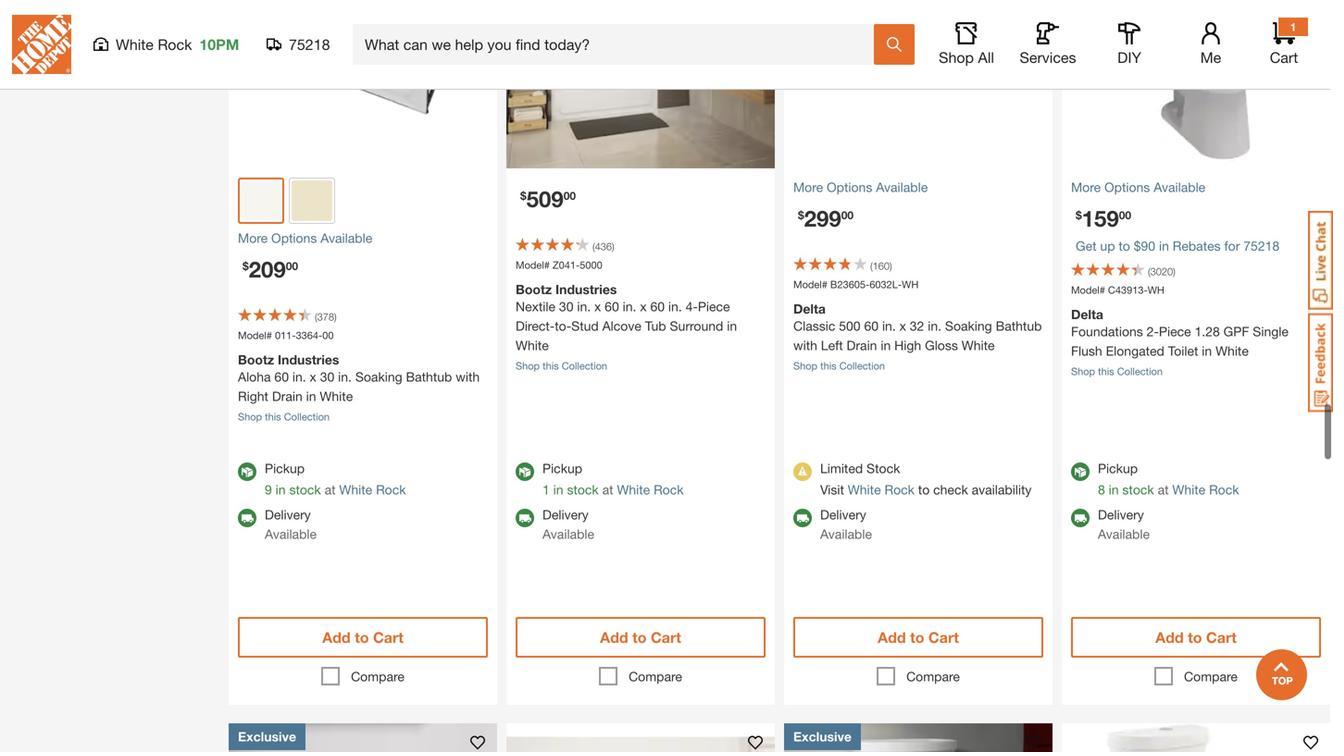 Task type: locate. For each thing, give the bounding box(es) containing it.
shop down the right
[[238, 411, 262, 423]]

shop this collection link for high
[[794, 360, 885, 372]]

2 horizontal spatial at
[[1158, 482, 1169, 498]]

delivery available down pickup 1 in stock at white rock
[[543, 507, 595, 542]]

) for aloha 60 in. x 30 in. soaking bathtub with right drain in white
[[334, 311, 337, 323]]

soaking for 209
[[355, 369, 403, 385]]

alcove
[[603, 319, 642, 334]]

shop this collection link down left
[[794, 360, 885, 372]]

0 horizontal spatial exclusive
[[238, 730, 296, 745]]

tub
[[645, 319, 666, 334]]

model# left b23605-
[[794, 279, 828, 291]]

delivery available down 9
[[265, 507, 317, 542]]

at for 1 in stock
[[602, 482, 614, 498]]

gpf
[[1224, 324, 1250, 339]]

$ inside $ 159 00
[[1076, 209, 1082, 222]]

shop down flush
[[1071, 366, 1096, 378]]

shop left all
[[939, 49, 974, 66]]

this down the right
[[265, 411, 281, 423]]

30
[[559, 299, 574, 314], [320, 369, 335, 385]]

delta up 'foundations'
[[1071, 307, 1104, 322]]

bathtub for 209
[[406, 369, 452, 385]]

in inside delta foundations 2-piece 1.28 gpf single flush elongated toilet in white shop this collection
[[1202, 344, 1212, 359]]

60 inside bootz industries aloha 60 in. x 30 in. soaking bathtub with right drain in white shop this collection
[[274, 369, 289, 385]]

pickup 1 in stock at white rock
[[543, 461, 684, 498]]

60 right 500 at top right
[[864, 319, 879, 334]]

available shipping image for 209
[[238, 509, 257, 528]]

exclusive for cadet 3 two-piece 1.28 gpf single flush round chair height toilet with slow-close seat in white image
[[794, 730, 852, 745]]

rock inside limited stock visit white rock to check availability
[[885, 482, 915, 498]]

(
[[593, 241, 595, 253], [871, 260, 873, 272], [1148, 266, 1151, 278], [315, 311, 317, 323]]

1 horizontal spatial exclusive
[[794, 730, 852, 745]]

in inside the bootz industries nextile 30 in. x 60 in. x 60 in. 4-piece direct-to-stud alcove tub surround in white shop this collection
[[727, 319, 737, 334]]

delivery down 9
[[265, 507, 311, 523]]

1
[[1291, 20, 1297, 33], [543, 482, 550, 498]]

all
[[978, 49, 995, 66]]

30 up to-
[[559, 299, 574, 314]]

at
[[325, 482, 336, 498], [602, 482, 614, 498], [1158, 482, 1169, 498]]

collection inside delta foundations 2-piece 1.28 gpf single flush elongated toilet in white shop this collection
[[1118, 366, 1163, 378]]

0 horizontal spatial more options available
[[238, 231, 372, 246]]

collection inside delta classic 500 60 in. x 32 in. soaking bathtub with left drain in high gloss white shop this collection
[[840, 360, 885, 372]]

shop this collection link down to-
[[516, 360, 608, 372]]

in inside pickup 1 in stock at white rock
[[553, 482, 564, 498]]

bootz industries nextile 30 in. x 60 in. x 60 in. 4-piece direct-to-stud alcove tub surround in white shop this collection
[[516, 282, 737, 372]]

2 horizontal spatial more options available link
[[1071, 178, 1322, 197]]

compare
[[351, 670, 405, 685], [629, 670, 682, 685], [907, 670, 960, 685], [1185, 670, 1238, 685]]

$ down white icon on the top left of the page
[[243, 260, 249, 273]]

drain inside bootz industries aloha 60 in. x 30 in. soaking bathtub with right drain in white shop this collection
[[272, 389, 303, 404]]

shop inside delta foundations 2-piece 1.28 gpf single flush elongated toilet in white shop this collection
[[1071, 366, 1096, 378]]

1 horizontal spatial more options available
[[794, 180, 928, 195]]

right
[[238, 389, 269, 404]]

3 available shipping image from the left
[[794, 509, 812, 528]]

2 compare from the left
[[629, 670, 682, 685]]

4 delivery available from the left
[[1098, 507, 1150, 542]]

1 delivery available from the left
[[265, 507, 317, 542]]

add to cart for 8 in stock
[[1156, 629, 1237, 647]]

wh down 3020
[[1148, 284, 1165, 296]]

0 vertical spatial drain
[[847, 338, 877, 353]]

1 horizontal spatial pickup
[[543, 461, 583, 476]]

pickup inside pickup 9 in stock at white rock
[[265, 461, 305, 476]]

3 add from the left
[[878, 629, 906, 647]]

add for 9 in stock
[[322, 629, 351, 647]]

2 white rock link from the left
[[617, 482, 684, 498]]

4 add to cart from the left
[[1156, 629, 1237, 647]]

available for pickup image up available shipping image
[[1071, 463, 1090, 482]]

this down flush
[[1098, 366, 1115, 378]]

collection up pickup 9 in stock at white rock at the bottom of the page
[[284, 411, 330, 423]]

check
[[934, 482, 968, 498]]

add to cart for visit
[[878, 629, 959, 647]]

( for foundations 2-piece 1.28 gpf single flush elongated toilet in white
[[1148, 266, 1151, 278]]

1 horizontal spatial more
[[794, 180, 823, 195]]

shop down classic
[[794, 360, 818, 372]]

options up $ 299 00
[[827, 180, 873, 195]]

me button
[[1182, 22, 1241, 67]]

1 vertical spatial soaking
[[355, 369, 403, 385]]

3 delivery available from the left
[[821, 507, 872, 542]]

0 vertical spatial 75218
[[289, 36, 330, 53]]

talmore 60 in. w x 22 in. d x 35 in. h freestanding bath vanity in gray with white cultured marble top image
[[507, 724, 775, 753]]

bathtub
[[996, 319, 1042, 334], [406, 369, 452, 385]]

1 available shipping image from the left
[[238, 509, 257, 528]]

in inside pickup 9 in stock at white rock
[[276, 482, 286, 498]]

1 horizontal spatial more options available link
[[794, 178, 1044, 197]]

3 white rock link from the left
[[848, 482, 915, 498]]

2 delivery available from the left
[[543, 507, 595, 542]]

60 up tub
[[651, 299, 665, 314]]

delivery for 1 in stock
[[543, 507, 589, 523]]

1 delivery from the left
[[265, 507, 311, 523]]

1 compare from the left
[[351, 670, 405, 685]]

piece up surround
[[698, 299, 730, 314]]

available shipping image for 299
[[794, 509, 812, 528]]

stock inside pickup 1 in stock at white rock
[[567, 482, 599, 498]]

this down left
[[821, 360, 837, 372]]

delivery
[[265, 507, 311, 523], [543, 507, 589, 523], [821, 507, 867, 523], [1098, 507, 1144, 523]]

more options available link for in.
[[794, 178, 1044, 197]]

compare for pickup 8 in stock at white rock
[[1185, 670, 1238, 685]]

compare up talmore 60 in. w x 22 in. d x 35 in. h freestanding bath vanity in gray with white cultured marble top image
[[629, 670, 682, 685]]

2-
[[1147, 324, 1159, 339]]

piece inside delta foundations 2-piece 1.28 gpf single flush elongated toilet in white shop this collection
[[1159, 324, 1192, 339]]

1 horizontal spatial industries
[[556, 282, 617, 297]]

foundations 2-piece 1.28 gpf single flush elongated toilet in white image
[[1062, 0, 1331, 169]]

2 at from the left
[[602, 482, 614, 498]]

exclusive for reliant two-piece 1.28 gpf single flush round standard height toilet with slow-close seat in white image
[[238, 730, 296, 745]]

stock
[[867, 461, 900, 476]]

1 horizontal spatial with
[[794, 338, 818, 353]]

3364-
[[296, 330, 323, 342]]

1 at from the left
[[325, 482, 336, 498]]

more options available up $ 159 00
[[1071, 180, 1206, 195]]

shop inside bootz industries aloha 60 in. x 30 in. soaking bathtub with right drain in white shop this collection
[[238, 411, 262, 423]]

collection down stud
[[562, 360, 608, 372]]

more options available link
[[794, 178, 1044, 197], [1071, 178, 1322, 197], [238, 229, 488, 248]]

2 horizontal spatial more
[[1071, 180, 1101, 195]]

0 horizontal spatial delta
[[794, 301, 826, 317]]

at inside pickup 9 in stock at white rock
[[325, 482, 336, 498]]

1 vertical spatial 75218
[[1244, 238, 1280, 254]]

x up stud
[[595, 299, 601, 314]]

( down $90
[[1148, 266, 1151, 278]]

more up '299'
[[794, 180, 823, 195]]

3 stock from the left
[[1123, 482, 1155, 498]]

4 compare from the left
[[1185, 670, 1238, 685]]

drain down 500 at top right
[[847, 338, 877, 353]]

)
[[612, 241, 615, 253], [890, 260, 892, 272], [1173, 266, 1176, 278], [334, 311, 337, 323]]

white rock link for pickup 1 in stock at white rock
[[617, 482, 684, 498]]

0 horizontal spatial 75218
[[289, 36, 330, 53]]

more options available link up rebates
[[1071, 178, 1322, 197]]

0 vertical spatial industries
[[556, 282, 617, 297]]

1 vertical spatial bootz
[[238, 352, 274, 368]]

1 horizontal spatial 1
[[1291, 20, 1297, 33]]

1 horizontal spatial at
[[602, 482, 614, 498]]

1 horizontal spatial options
[[827, 180, 873, 195]]

model#
[[516, 259, 550, 271], [794, 279, 828, 291], [1071, 284, 1106, 296], [238, 330, 272, 342]]

2 horizontal spatial options
[[1105, 180, 1150, 195]]

0 horizontal spatial piece
[[698, 299, 730, 314]]

30 inside the bootz industries nextile 30 in. x 60 in. x 60 in. 4-piece direct-to-stud alcove tub surround in white shop this collection
[[559, 299, 574, 314]]

with inside bootz industries aloha 60 in. x 30 in. soaking bathtub with right drain in white shop this collection
[[456, 369, 480, 385]]

bone image
[[292, 181, 332, 221]]

collection inside bootz industries aloha 60 in. x 30 in. soaking bathtub with right drain in white shop this collection
[[284, 411, 330, 423]]

0 horizontal spatial more options available link
[[238, 229, 488, 248]]

drain right the right
[[272, 389, 303, 404]]

bathtub inside delta classic 500 60 in. x 32 in. soaking bathtub with left drain in high gloss white shop this collection
[[996, 319, 1042, 334]]

add for 8 in stock
[[1156, 629, 1184, 647]]

piece up toilet
[[1159, 324, 1192, 339]]

1 inside cart 1
[[1291, 20, 1297, 33]]

1 vertical spatial with
[[456, 369, 480, 385]]

4 add to cart button from the left
[[1071, 618, 1322, 658]]

available for pickup image
[[238, 463, 257, 482]]

industries down 3364-
[[278, 352, 339, 368]]

b23605-
[[831, 279, 870, 291]]

75218 right 'for'
[[1244, 238, 1280, 254]]

x inside bootz industries aloha 60 in. x 30 in. soaking bathtub with right drain in white shop this collection
[[310, 369, 317, 385]]

classic 500 60 in. x 32 in. soaking bathtub with left drain in high gloss white image
[[784, 0, 1053, 169]]

2 horizontal spatial more options available
[[1071, 180, 1206, 195]]

0 horizontal spatial bathtub
[[406, 369, 452, 385]]

0 vertical spatial soaking
[[945, 319, 993, 334]]

x for aloha 60 in. x 30 in. soaking bathtub with right drain in white
[[310, 369, 317, 385]]

compare up cadet 3 two-piece 1.28 gpf single flush round chair height toilet with slow-close seat in white image
[[907, 670, 960, 685]]

1 horizontal spatial drain
[[847, 338, 877, 353]]

0 horizontal spatial soaking
[[355, 369, 403, 385]]

1 horizontal spatial 30
[[559, 299, 574, 314]]

2 horizontal spatial pickup
[[1098, 461, 1138, 476]]

00 inside $ 509 00
[[564, 189, 576, 202]]

white rock link for pickup 8 in stock at white rock
[[1173, 482, 1240, 498]]

60
[[605, 299, 619, 314], [651, 299, 665, 314], [864, 319, 879, 334], [274, 369, 289, 385]]

1 horizontal spatial soaking
[[945, 319, 993, 334]]

more options available up $ 299 00
[[794, 180, 928, 195]]

exclusive
[[238, 730, 296, 745], [794, 730, 852, 745]]

00 inside $ 159 00
[[1119, 209, 1132, 222]]

1 horizontal spatial available shipping image
[[516, 509, 534, 528]]

shop down direct-
[[516, 360, 540, 372]]

1.28
[[1195, 324, 1220, 339]]

1 vertical spatial piece
[[1159, 324, 1192, 339]]

collection inside the bootz industries nextile 30 in. x 60 in. x 60 in. 4-piece direct-to-stud alcove tub surround in white shop this collection
[[562, 360, 608, 372]]

2 add from the left
[[600, 629, 628, 647]]

delta inside delta classic 500 60 in. x 32 in. soaking bathtub with left drain in high gloss white shop this collection
[[794, 301, 826, 317]]

rock for pickup 8 in stock at white rock
[[1210, 482, 1240, 498]]

available for pickup image
[[516, 463, 534, 482], [1071, 463, 1090, 482]]

( up 3364-
[[315, 311, 317, 323]]

$ up get
[[1076, 209, 1082, 222]]

00 for 509
[[564, 189, 576, 202]]

collection down "elongated"
[[1118, 366, 1163, 378]]

to-
[[555, 319, 572, 334]]

add to cart button for visit
[[794, 618, 1044, 658]]

add to cart button for 1 in stock
[[516, 618, 766, 658]]

drain inside delta classic 500 60 in. x 32 in. soaking bathtub with left drain in high gloss white shop this collection
[[847, 338, 877, 353]]

60 right "aloha"
[[274, 369, 289, 385]]

available for pickup image left pickup 1 in stock at white rock
[[516, 463, 534, 482]]

75218 right 10pm
[[289, 36, 330, 53]]

high
[[895, 338, 922, 353]]

bootz up "aloha"
[[238, 352, 274, 368]]

1 inside pickup 1 in stock at white rock
[[543, 482, 550, 498]]

with
[[794, 338, 818, 353], [456, 369, 480, 385]]

more up 209
[[238, 231, 268, 246]]

drain
[[847, 338, 877, 353], [272, 389, 303, 404]]

0 horizontal spatial bootz
[[238, 352, 274, 368]]

0 horizontal spatial available for pickup image
[[516, 463, 534, 482]]

white rock link
[[339, 482, 406, 498], [617, 482, 684, 498], [848, 482, 915, 498], [1173, 482, 1240, 498]]

1 vertical spatial 1
[[543, 482, 550, 498]]

this
[[543, 360, 559, 372], [821, 360, 837, 372], [1098, 366, 1115, 378], [265, 411, 281, 423]]

00 inside $ 299 00
[[842, 209, 854, 222]]

in
[[1159, 238, 1170, 254], [727, 319, 737, 334], [881, 338, 891, 353], [1202, 344, 1212, 359], [306, 389, 316, 404], [276, 482, 286, 498], [553, 482, 564, 498], [1109, 482, 1119, 498]]

available shipping image
[[238, 509, 257, 528], [516, 509, 534, 528], [794, 509, 812, 528]]

delivery available for 9 in stock
[[265, 507, 317, 542]]

shop this collection link for white
[[238, 411, 330, 423]]

options up $ 209 00
[[271, 231, 317, 246]]

industries inside bootz industries aloha 60 in. x 30 in. soaking bathtub with right drain in white shop this collection
[[278, 352, 339, 368]]

0 vertical spatial bathtub
[[996, 319, 1042, 334]]

1 for cart
[[1291, 20, 1297, 33]]

stock inside pickup 8 in stock at white rock
[[1123, 482, 1155, 498]]

0 horizontal spatial 30
[[320, 369, 335, 385]]

wh
[[902, 279, 919, 291], [1148, 284, 1165, 296]]

( for aloha 60 in. x 30 in. soaking bathtub with right drain in white
[[315, 311, 317, 323]]

limited
[[821, 461, 863, 476]]

0 horizontal spatial drain
[[272, 389, 303, 404]]

0 horizontal spatial pickup
[[265, 461, 305, 476]]

model# left 011-
[[238, 330, 272, 342]]

1 vertical spatial industries
[[278, 352, 339, 368]]

3 compare from the left
[[907, 670, 960, 685]]

x left 32
[[900, 319, 907, 334]]

delivery for visit
[[821, 507, 867, 523]]

nextile 30 in. x 60 in. x 60 in. 4-piece direct-to-stud alcove tub surround in white image
[[507, 0, 775, 169]]

to for limited stock visit white rock to check availability
[[910, 629, 925, 647]]

at for 9 in stock
[[325, 482, 336, 498]]

model# for classic 500 60 in. x 32 in. soaking bathtub with left drain in high gloss white
[[794, 279, 828, 291]]

rock inside pickup 9 in stock at white rock
[[376, 482, 406, 498]]

2 delivery from the left
[[543, 507, 589, 523]]

2 horizontal spatial available shipping image
[[794, 509, 812, 528]]

delivery for 8 in stock
[[1098, 507, 1144, 523]]

available down pickup 1 in stock at white rock
[[543, 527, 595, 542]]

compare up 2-piece 1.1 gpf/1.6 gpf dual flush round toilet in white, seat included image
[[1185, 670, 1238, 685]]

pickup
[[265, 461, 305, 476], [543, 461, 583, 476], [1098, 461, 1138, 476]]

1 horizontal spatial bathtub
[[996, 319, 1042, 334]]

white inside limited stock visit white rock to check availability
[[848, 482, 881, 498]]

rock inside pickup 8 in stock at white rock
[[1210, 482, 1240, 498]]

delivery down '8'
[[1098, 507, 1144, 523]]

industries down 5000
[[556, 282, 617, 297]]

available
[[876, 180, 928, 195], [1154, 180, 1206, 195], [321, 231, 372, 246], [265, 527, 317, 542], [543, 527, 595, 542], [821, 527, 872, 542], [1098, 527, 1150, 542]]

more options available down bone 'image'
[[238, 231, 372, 246]]

compare up reliant two-piece 1.28 gpf single flush round standard height toilet with slow-close seat in white image
[[351, 670, 405, 685]]

1 pickup from the left
[[265, 461, 305, 476]]

bootz inside the bootz industries nextile 30 in. x 60 in. x 60 in. 4-piece direct-to-stud alcove tub surround in white shop this collection
[[516, 282, 552, 297]]

more options available link up 160
[[794, 178, 1044, 197]]

delta up classic
[[794, 301, 826, 317]]

in.
[[577, 299, 591, 314], [623, 299, 637, 314], [669, 299, 682, 314], [883, 319, 896, 334], [928, 319, 942, 334], [293, 369, 306, 385], [338, 369, 352, 385]]

available up 160
[[876, 180, 928, 195]]

2 horizontal spatial stock
[[1123, 482, 1155, 498]]

x inside delta classic 500 60 in. x 32 in. soaking bathtub with left drain in high gloss white shop this collection
[[900, 319, 907, 334]]

2 stock from the left
[[567, 482, 599, 498]]

delivery available down visit
[[821, 507, 872, 542]]

00 inside $ 209 00
[[286, 260, 298, 273]]

aloha 60 in. x 30 in. soaking bathtub with right drain in white image
[[229, 0, 497, 169]]

3 add to cart button from the left
[[794, 618, 1044, 658]]

delivery available down '8'
[[1098, 507, 1150, 542]]

white
[[116, 36, 154, 53], [516, 338, 549, 353], [962, 338, 995, 353], [1216, 344, 1249, 359], [320, 389, 353, 404], [339, 482, 372, 498], [617, 482, 650, 498], [848, 482, 881, 498], [1173, 482, 1206, 498]]

x
[[595, 299, 601, 314], [640, 299, 647, 314], [900, 319, 907, 334], [310, 369, 317, 385]]

wh up 32
[[902, 279, 919, 291]]

services button
[[1019, 22, 1078, 67]]

soaking inside delta classic 500 60 in. x 32 in. soaking bathtub with left drain in high gloss white shop this collection
[[945, 319, 993, 334]]

$ inside $ 209 00
[[243, 260, 249, 273]]

3 add to cart from the left
[[878, 629, 959, 647]]

get
[[1076, 238, 1097, 254]]

soaking for 299
[[945, 319, 993, 334]]

add
[[322, 629, 351, 647], [600, 629, 628, 647], [878, 629, 906, 647], [1156, 629, 1184, 647]]

visit
[[821, 482, 845, 498]]

4 add from the left
[[1156, 629, 1184, 647]]

options up $ 159 00
[[1105, 180, 1150, 195]]

delivery down pickup 1 in stock at white rock
[[543, 507, 589, 523]]

available up get up to $90 in  rebates for 75218 button
[[1154, 180, 1206, 195]]

1 exclusive from the left
[[238, 730, 296, 745]]

pickup inside pickup 1 in stock at white rock
[[543, 461, 583, 476]]

4 white rock link from the left
[[1173, 482, 1240, 498]]

bootz up nextile
[[516, 282, 552, 297]]

0 horizontal spatial with
[[456, 369, 480, 385]]

compare for pickup 1 in stock at white rock
[[629, 670, 682, 685]]

rock inside pickup 1 in stock at white rock
[[654, 482, 684, 498]]

industries inside the bootz industries nextile 30 in. x 60 in. x 60 in. 4-piece direct-to-stud alcove tub surround in white shop this collection
[[556, 282, 617, 297]]

shop this collection link down the right
[[238, 411, 330, 423]]

$ inside $ 299 00
[[798, 209, 804, 222]]

2 add to cart from the left
[[600, 629, 681, 647]]

0 horizontal spatial industries
[[278, 352, 339, 368]]

delta inside delta foundations 2-piece 1.28 gpf single flush elongated toilet in white shop this collection
[[1071, 307, 1104, 322]]

collection down left
[[840, 360, 885, 372]]

1 stock from the left
[[289, 482, 321, 498]]

$
[[520, 189, 527, 202], [798, 209, 804, 222], [1076, 209, 1082, 222], [243, 260, 249, 273]]

1 available for pickup image from the left
[[516, 463, 534, 482]]

1 for pickup
[[543, 482, 550, 498]]

with inside delta classic 500 60 in. x 32 in. soaking bathtub with left drain in high gloss white shop this collection
[[794, 338, 818, 353]]

1 horizontal spatial piece
[[1159, 324, 1192, 339]]

to
[[1119, 238, 1131, 254], [918, 482, 930, 498], [355, 629, 369, 647], [633, 629, 647, 647], [910, 629, 925, 647], [1188, 629, 1203, 647]]

3020
[[1151, 266, 1173, 278]]

shop this collection link down "elongated"
[[1071, 366, 1163, 378]]

0 vertical spatial piece
[[698, 299, 730, 314]]

cadet 3 two-piece 1.28 gpf single flush round chair height toilet with slow-close seat in white image
[[784, 724, 1053, 753]]

white inside pickup 8 in stock at white rock
[[1173, 482, 1206, 498]]

1 horizontal spatial bootz
[[516, 282, 552, 297]]

1 add to cart button from the left
[[238, 618, 488, 658]]

this down to-
[[543, 360, 559, 372]]

availability
[[972, 482, 1032, 498]]

$ inside $ 509 00
[[520, 189, 527, 202]]

more options available link down bone 'image'
[[238, 229, 488, 248]]

( 3020 )
[[1148, 266, 1176, 278]]

soaking inside bootz industries aloha 60 in. x 30 in. soaking bathtub with right drain in white shop this collection
[[355, 369, 403, 385]]

0 horizontal spatial 1
[[543, 482, 550, 498]]

limited stock for pickup image
[[794, 463, 812, 482]]

more up 159 at the right of page
[[1071, 180, 1101, 195]]

feedback link image
[[1309, 313, 1334, 413]]

75218 inside 75218 button
[[289, 36, 330, 53]]

pickup inside pickup 8 in stock at white rock
[[1098, 461, 1138, 476]]

( 160 )
[[871, 260, 892, 272]]

1 vertical spatial bathtub
[[406, 369, 452, 385]]

3 delivery from the left
[[821, 507, 867, 523]]

0 vertical spatial bootz
[[516, 282, 552, 297]]

model# left c43913-
[[1071, 284, 1106, 296]]

shop inside shop all button
[[939, 49, 974, 66]]

1 horizontal spatial stock
[[567, 482, 599, 498]]

1 add from the left
[[322, 629, 351, 647]]

rock
[[158, 36, 192, 53], [376, 482, 406, 498], [654, 482, 684, 498], [885, 482, 915, 498], [1210, 482, 1240, 498]]

model# c43913-wh
[[1071, 284, 1165, 296]]

30 down 3364-
[[320, 369, 335, 385]]

bathtub inside bootz industries aloha 60 in. x 30 in. soaking bathtub with right drain in white shop this collection
[[406, 369, 452, 385]]

1 add to cart from the left
[[322, 629, 404, 647]]

( up the 6032l-
[[871, 260, 873, 272]]

1 horizontal spatial 75218
[[1244, 238, 1280, 254]]

compare for pickup 9 in stock at white rock
[[351, 670, 405, 685]]

at inside pickup 1 in stock at white rock
[[602, 482, 614, 498]]

1 horizontal spatial wh
[[1148, 284, 1165, 296]]

stock inside pickup 9 in stock at white rock
[[289, 482, 321, 498]]

2 pickup from the left
[[543, 461, 583, 476]]

add for 1 in stock
[[600, 629, 628, 647]]

1 horizontal spatial available for pickup image
[[1071, 463, 1090, 482]]

shop all
[[939, 49, 995, 66]]

3 at from the left
[[1158, 482, 1169, 498]]

shop this collection link for to-
[[516, 360, 608, 372]]

0 vertical spatial with
[[794, 338, 818, 353]]

1 horizontal spatial delta
[[1071, 307, 1104, 322]]

436
[[595, 241, 612, 253]]

add to cart
[[322, 629, 404, 647], [600, 629, 681, 647], [878, 629, 959, 647], [1156, 629, 1237, 647]]

this inside delta foundations 2-piece 1.28 gpf single flush elongated toilet in white shop this collection
[[1098, 366, 1115, 378]]

x down 3364-
[[310, 369, 317, 385]]

model# for foundations 2-piece 1.28 gpf single flush elongated toilet in white
[[1071, 284, 1106, 296]]

2 exclusive from the left
[[794, 730, 852, 745]]

4 delivery from the left
[[1098, 507, 1144, 523]]

0 vertical spatial 1
[[1291, 20, 1297, 33]]

$ for 509
[[520, 189, 527, 202]]

500
[[839, 319, 861, 334]]

shop inside the bootz industries nextile 30 in. x 60 in. x 60 in. 4-piece direct-to-stud alcove tub surround in white shop this collection
[[516, 360, 540, 372]]

in inside bootz industries aloha 60 in. x 30 in. soaking bathtub with right drain in white shop this collection
[[306, 389, 316, 404]]

add to cart button
[[238, 618, 488, 658], [516, 618, 766, 658], [794, 618, 1044, 658], [1071, 618, 1322, 658]]

collection
[[562, 360, 608, 372], [840, 360, 885, 372], [1118, 366, 1163, 378], [284, 411, 330, 423]]

0 horizontal spatial available shipping image
[[238, 509, 257, 528]]

delivery down visit
[[821, 507, 867, 523]]

more for foundations
[[1071, 180, 1101, 195]]

stock for 8 in stock
[[1123, 482, 1155, 498]]

soaking
[[945, 319, 993, 334], [355, 369, 403, 385]]

1 vertical spatial drain
[[272, 389, 303, 404]]

add to cart for 1 in stock
[[600, 629, 681, 647]]

at inside pickup 8 in stock at white rock
[[1158, 482, 1169, 498]]

2 available for pickup image from the left
[[1071, 463, 1090, 482]]

3 pickup from the left
[[1098, 461, 1138, 476]]

me
[[1201, 49, 1222, 66]]

1 white rock link from the left
[[339, 482, 406, 498]]

011-
[[275, 330, 296, 342]]

$ up model# b23605-6032l-wh
[[798, 209, 804, 222]]

model# 011-3364-00
[[238, 330, 334, 342]]

bootz inside bootz industries aloha 60 in. x 30 in. soaking bathtub with right drain in white shop this collection
[[238, 352, 274, 368]]

0 vertical spatial 30
[[559, 299, 574, 314]]

0 horizontal spatial stock
[[289, 482, 321, 498]]

2 add to cart button from the left
[[516, 618, 766, 658]]

1 vertical spatial 30
[[320, 369, 335, 385]]

0 horizontal spatial at
[[325, 482, 336, 498]]

industries for 60
[[556, 282, 617, 297]]

bootz
[[516, 282, 552, 297], [238, 352, 274, 368]]

$ up 'model# z041-5000'
[[520, 189, 527, 202]]

available down visit
[[821, 527, 872, 542]]



Task type: describe. For each thing, give the bounding box(es) containing it.
shop all button
[[937, 22, 996, 67]]

10pm
[[199, 36, 239, 53]]

services
[[1020, 49, 1077, 66]]

drain for 209
[[272, 389, 303, 404]]

00 for 299
[[842, 209, 854, 222]]

compare for limited stock visit white rock to check availability
[[907, 670, 960, 685]]

( up 5000
[[593, 241, 595, 253]]

cart for pickup 1 in stock at white rock
[[651, 629, 681, 647]]

rebates
[[1173, 238, 1221, 254]]

rock for pickup 1 in stock at white rock
[[654, 482, 684, 498]]

up
[[1101, 238, 1115, 254]]

reliant two-piece 1.28 gpf single flush round standard height toilet with slow-close seat in white image
[[229, 724, 497, 753]]

add to cart button for 9 in stock
[[238, 618, 488, 658]]

model# b23605-6032l-wh
[[794, 279, 919, 291]]

drain for 299
[[847, 338, 877, 353]]

available shipping image
[[1071, 509, 1090, 528]]

white inside delta classic 500 60 in. x 32 in. soaking bathtub with left drain in high gloss white shop this collection
[[962, 338, 995, 353]]

( for classic 500 60 in. x 32 in. soaking bathtub with left drain in high gloss white
[[871, 260, 873, 272]]

delivery available for 1 in stock
[[543, 507, 595, 542]]

x for classic 500 60 in. x 32 in. soaking bathtub with left drain in high gloss white
[[900, 319, 907, 334]]

32
[[910, 319, 925, 334]]

$ for 299
[[798, 209, 804, 222]]

delta for foundations
[[1071, 307, 1104, 322]]

more for classic
[[794, 180, 823, 195]]

cart for pickup 8 in stock at white rock
[[1207, 629, 1237, 647]]

this inside delta classic 500 60 in. x 32 in. soaking bathtub with left drain in high gloss white shop this collection
[[821, 360, 837, 372]]

direct-
[[516, 319, 555, 334]]

diy
[[1118, 49, 1142, 66]]

white inside pickup 1 in stock at white rock
[[617, 482, 650, 498]]

to for pickup 9 in stock at white rock
[[355, 629, 369, 647]]

) for foundations 2-piece 1.28 gpf single flush elongated toilet in white
[[1173, 266, 1176, 278]]

get up to $90 in  rebates for 75218 button
[[1076, 238, 1280, 254]]

pickup 9 in stock at white rock
[[265, 461, 406, 498]]

single
[[1253, 324, 1289, 339]]

this inside bootz industries aloha 60 in. x 30 in. soaking bathtub with right drain in white shop this collection
[[265, 411, 281, 423]]

white inside pickup 9 in stock at white rock
[[339, 482, 372, 498]]

model# for aloha 60 in. x 30 in. soaking bathtub with right drain in white
[[238, 330, 272, 342]]

9
[[265, 482, 272, 498]]

x for nextile 30 in. x 60 in. x 60 in. 4-piece direct-to-stud alcove tub surround in white
[[595, 299, 601, 314]]

white rock 10pm
[[116, 36, 239, 53]]

( 378 )
[[315, 311, 337, 323]]

$ 509 00
[[520, 186, 576, 212]]

2 available shipping image from the left
[[516, 509, 534, 528]]

gloss
[[925, 338, 958, 353]]

pickup 8 in stock at white rock
[[1098, 461, 1240, 498]]

bootz industries aloha 60 in. x 30 in. soaking bathtub with right drain in white shop this collection
[[238, 352, 480, 423]]

classic
[[794, 319, 836, 334]]

model# z041-5000
[[516, 259, 603, 271]]

bootz for aloha
[[238, 352, 274, 368]]

0 horizontal spatial wh
[[902, 279, 919, 291]]

toilet
[[1168, 344, 1199, 359]]

white image
[[242, 181, 281, 220]]

delta foundations 2-piece 1.28 gpf single flush elongated toilet in white shop this collection
[[1071, 307, 1289, 378]]

shop inside delta classic 500 60 in. x 32 in. soaking bathtub with left drain in high gloss white shop this collection
[[794, 360, 818, 372]]

) for classic 500 60 in. x 32 in. soaking bathtub with left drain in high gloss white
[[890, 260, 892, 272]]

delta classic 500 60 in. x 32 in. soaking bathtub with left drain in high gloss white shop this collection
[[794, 301, 1042, 372]]

limited stock visit white rock to check availability
[[821, 461, 1032, 498]]

delta for classic
[[794, 301, 826, 317]]

8
[[1098, 482, 1106, 498]]

to for pickup 1 in stock at white rock
[[633, 629, 647, 647]]

at for 8 in stock
[[1158, 482, 1169, 498]]

white inside delta foundations 2-piece 1.28 gpf single flush elongated toilet in white shop this collection
[[1216, 344, 1249, 359]]

pickup for 1
[[543, 461, 583, 476]]

2-piece 1.1 gpf/1.6 gpf dual flush round toilet in white, seat included image
[[1062, 724, 1331, 753]]

00 for 159
[[1119, 209, 1132, 222]]

to for pickup 8 in stock at white rock
[[1188, 629, 1203, 647]]

cart for limited stock visit white rock to check availability
[[929, 629, 959, 647]]

cart 1
[[1270, 20, 1299, 66]]

get up to $90 in  rebates for 75218
[[1076, 238, 1280, 254]]

rock for pickup 9 in stock at white rock
[[376, 482, 406, 498]]

left
[[821, 338, 843, 353]]

delivery for 9 in stock
[[265, 507, 311, 523]]

for
[[1225, 238, 1240, 254]]

pickup for 8
[[1098, 461, 1138, 476]]

elongated
[[1106, 344, 1165, 359]]

model# left z041-
[[516, 259, 550, 271]]

378
[[317, 311, 334, 323]]

299
[[804, 205, 842, 231]]

white inside bootz industries aloha 60 in. x 30 in. soaking bathtub with right drain in white shop this collection
[[320, 389, 353, 404]]

in inside pickup 8 in stock at white rock
[[1109, 482, 1119, 498]]

cart for pickup 9 in stock at white rock
[[373, 629, 404, 647]]

4-
[[686, 299, 698, 314]]

30 inside bootz industries aloha 60 in. x 30 in. soaking bathtub with right drain in white shop this collection
[[320, 369, 335, 385]]

stock for 9 in stock
[[289, 482, 321, 498]]

add for visit
[[878, 629, 906, 647]]

available right available shipping image
[[1098, 527, 1150, 542]]

more options available for 2-
[[1071, 180, 1206, 195]]

c43913-
[[1108, 284, 1148, 296]]

more options available for 500
[[794, 180, 928, 195]]

surround
[[670, 319, 724, 334]]

$ 209 00
[[243, 256, 298, 282]]

$90
[[1134, 238, 1156, 254]]

with for 299
[[794, 338, 818, 353]]

options for classic
[[827, 180, 873, 195]]

x up tub
[[640, 299, 647, 314]]

flush
[[1071, 344, 1103, 359]]

bathtub for 299
[[996, 319, 1042, 334]]

diy button
[[1100, 22, 1159, 67]]

60 up alcove
[[605, 299, 619, 314]]

aloha
[[238, 369, 271, 385]]

0 horizontal spatial options
[[271, 231, 317, 246]]

5000
[[580, 259, 603, 271]]

0 horizontal spatial more
[[238, 231, 268, 246]]

options for foundations
[[1105, 180, 1150, 195]]

What can we help you find today? search field
[[365, 25, 873, 64]]

159
[[1082, 205, 1119, 231]]

to inside limited stock visit white rock to check availability
[[918, 482, 930, 498]]

509
[[527, 186, 564, 212]]

available for pickup image for 1 in stock
[[516, 463, 534, 482]]

add to cart for 9 in stock
[[322, 629, 404, 647]]

shop this collection link for collection
[[1071, 366, 1163, 378]]

foundations
[[1071, 324, 1144, 339]]

00 for 209
[[286, 260, 298, 273]]

delivery available for 8 in stock
[[1098, 507, 1150, 542]]

nextile
[[516, 299, 556, 314]]

6032l-
[[870, 279, 902, 291]]

white inside the bootz industries nextile 30 in. x 60 in. x 60 in. 4-piece direct-to-stud alcove tub surround in white shop this collection
[[516, 338, 549, 353]]

$ for 209
[[243, 260, 249, 273]]

available down bone 'image'
[[321, 231, 372, 246]]

bootz for nextile
[[516, 282, 552, 297]]

stud
[[572, 319, 599, 334]]

available down 9
[[265, 527, 317, 542]]

stock for 1 in stock
[[567, 482, 599, 498]]

$ for 159
[[1076, 209, 1082, 222]]

z041-
[[553, 259, 580, 271]]

209
[[249, 256, 286, 282]]

with for 209
[[456, 369, 480, 385]]

in inside delta classic 500 60 in. x 32 in. soaking bathtub with left drain in high gloss white shop this collection
[[881, 338, 891, 353]]

live chat image
[[1309, 211, 1334, 310]]

this inside the bootz industries nextile 30 in. x 60 in. x 60 in. 4-piece direct-to-stud alcove tub surround in white shop this collection
[[543, 360, 559, 372]]

pickup for 9
[[265, 461, 305, 476]]

75218 button
[[267, 35, 331, 54]]

60 inside delta classic 500 60 in. x 32 in. soaking bathtub with left drain in high gloss white shop this collection
[[864, 319, 879, 334]]

$ 159 00
[[1076, 205, 1132, 231]]

the home depot logo image
[[12, 15, 71, 74]]

add to cart button for 8 in stock
[[1071, 618, 1322, 658]]

industries for 30
[[278, 352, 339, 368]]

160
[[873, 260, 890, 272]]

more options available link for 1.28
[[1071, 178, 1322, 197]]

( 436 )
[[593, 241, 615, 253]]

$ 299 00
[[798, 205, 854, 231]]

piece inside the bootz industries nextile 30 in. x 60 in. x 60 in. 4-piece direct-to-stud alcove tub surround in white shop this collection
[[698, 299, 730, 314]]

white rock link for pickup 9 in stock at white rock
[[339, 482, 406, 498]]

delivery available for visit
[[821, 507, 872, 542]]

available for pickup image for 8 in stock
[[1071, 463, 1090, 482]]



Task type: vqa. For each thing, say whether or not it's contained in the screenshot.
Windows &
no



